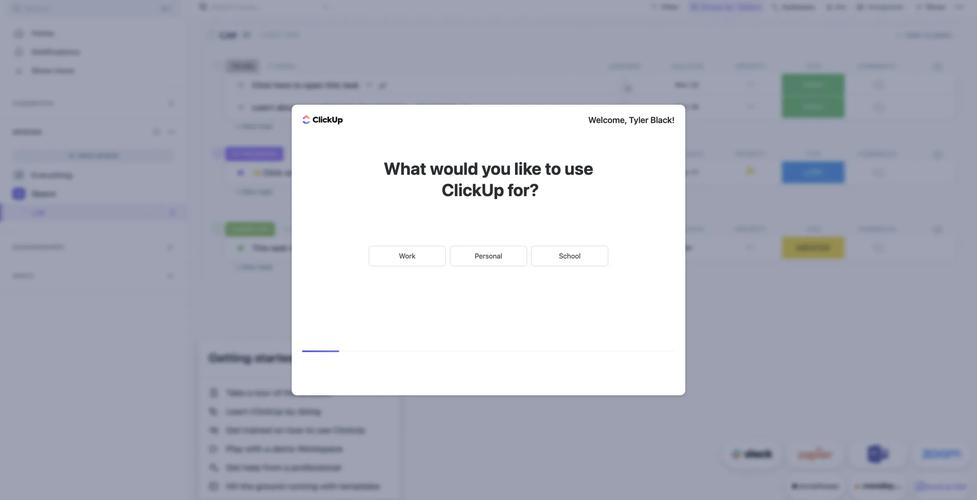 Task type: vqa. For each thing, say whether or not it's contained in the screenshot.
Tasks and Reminders assigned to you to you will show here. Learn more in the bottom left of the page
no



Task type: locate. For each thing, give the bounding box(es) containing it.
for?
[[508, 180, 539, 200]]

personal button
[[450, 246, 527, 267]]

clickup logo image
[[303, 115, 343, 125]]

black!
[[651, 115, 675, 125]]

work button
[[369, 246, 446, 267]]

what would you like to use clickup for?
[[384, 158, 594, 200]]

tyler
[[629, 115, 649, 125]]



Task type: describe. For each thing, give the bounding box(es) containing it.
welcome, tyler black!
[[589, 115, 675, 125]]

school
[[559, 253, 581, 260]]

would
[[430, 158, 478, 178]]

like
[[515, 158, 542, 178]]

personal
[[475, 253, 503, 260]]

school button
[[532, 246, 609, 267]]

you
[[482, 158, 511, 178]]

clickup
[[442, 180, 504, 200]]

to
[[545, 158, 561, 178]]

welcome,
[[589, 115, 627, 125]]

work
[[399, 253, 416, 260]]

use
[[565, 158, 594, 178]]

what
[[384, 158, 427, 178]]



